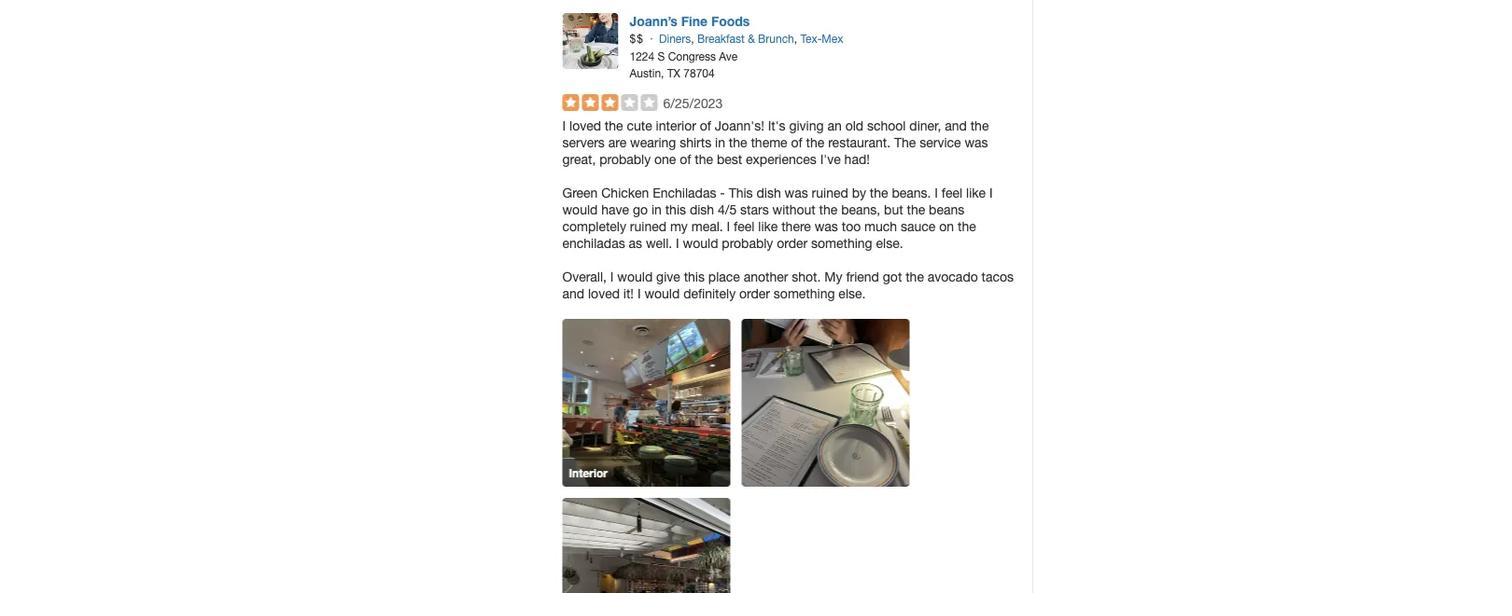 Task type: locate. For each thing, give the bounding box(es) containing it.
tacos
[[982, 269, 1014, 285]]

1 vertical spatial this
[[684, 269, 705, 285]]

wearing
[[630, 135, 676, 150]]

0 horizontal spatial ,
[[691, 32, 694, 45]]

i
[[563, 118, 566, 134], [935, 185, 938, 201], [990, 185, 993, 201], [727, 219, 730, 234], [676, 236, 679, 251], [610, 269, 614, 285], [638, 286, 641, 302]]

else. down much
[[876, 236, 903, 251]]

tx
[[667, 66, 681, 79]]

ruined left by
[[812, 185, 848, 201]]

in right go
[[652, 202, 662, 218]]

order
[[777, 236, 808, 251], [739, 286, 770, 302]]

photo of joann's fine foods - austin, tx, united states. exterior image
[[563, 499, 731, 594]]

without
[[773, 202, 816, 218]]

joann's
[[630, 14, 678, 29]]

service
[[920, 135, 961, 150]]

else. down friend
[[839, 286, 866, 302]]

of down the giving
[[791, 135, 803, 150]]

school
[[867, 118, 906, 134]]

probably down are
[[600, 152, 651, 167]]

loved
[[570, 118, 601, 134], [588, 286, 620, 302]]

shot.
[[792, 269, 821, 285]]

, left tex-
[[794, 32, 797, 45]]

feel down stars
[[734, 219, 755, 234]]

0 vertical spatial probably
[[600, 152, 651, 167]]

this
[[665, 202, 686, 218], [684, 269, 705, 285]]

0 horizontal spatial and
[[563, 286, 585, 302]]

1 horizontal spatial else.
[[876, 236, 903, 251]]

dish up meal.
[[690, 202, 714, 218]]

0 horizontal spatial else.
[[839, 286, 866, 302]]

of down the shirts at top
[[680, 152, 691, 167]]

1 vertical spatial in
[[652, 202, 662, 218]]

ruined
[[812, 185, 848, 201], [630, 219, 667, 234]]

loved left it!
[[588, 286, 620, 302]]

mex
[[822, 32, 843, 45]]

1 horizontal spatial like
[[966, 185, 986, 201]]

0 vertical spatial and
[[945, 118, 967, 134]]

order inside green chicken enchiladas - this dish was ruined by the beans. i feel like i would have go in this dish 4/5 stars without the beans, but the beans completely ruined my meal. i feel like there was too much sauce on the enchiladas as well. i would probably order something else.
[[777, 236, 808, 251]]

1 horizontal spatial and
[[945, 118, 967, 134]]

well.
[[646, 236, 672, 251]]

$$
[[630, 32, 644, 45]]

tex-mex link
[[801, 32, 843, 45]]

the
[[894, 135, 916, 150]]

diner,
[[910, 118, 941, 134]]

and
[[945, 118, 967, 134], [563, 286, 585, 302]]

the right diner,
[[971, 118, 989, 134]]

dish up stars
[[757, 185, 781, 201]]

on
[[940, 219, 954, 234]]

and up service
[[945, 118, 967, 134]]

tex-
[[801, 32, 822, 45]]

0 horizontal spatial dish
[[690, 202, 714, 218]]

0 horizontal spatial of
[[680, 152, 691, 167]]

breakfast
[[697, 32, 745, 45]]

1 horizontal spatial probably
[[722, 236, 773, 251]]

1 vertical spatial and
[[563, 286, 585, 302]]

sauce
[[901, 219, 936, 234]]

like
[[966, 185, 986, 201], [758, 219, 778, 234]]

was up without
[[785, 185, 808, 201]]

0 horizontal spatial ruined
[[630, 219, 667, 234]]

had!
[[845, 152, 870, 167]]

order down there
[[777, 236, 808, 251]]

like right "beans."
[[966, 185, 986, 201]]

was left too
[[815, 219, 838, 234]]

6/25/2023
[[663, 96, 723, 111]]

1 horizontal spatial feel
[[942, 185, 963, 201]]

1 horizontal spatial order
[[777, 236, 808, 251]]

beans.
[[892, 185, 931, 201]]

0 horizontal spatial feel
[[734, 219, 755, 234]]

joann's fine foods
[[630, 14, 750, 29]]

joann's!
[[715, 118, 764, 134]]

something
[[811, 236, 873, 251], [774, 286, 835, 302]]

1 vertical spatial loved
[[588, 286, 620, 302]]

0 horizontal spatial in
[[652, 202, 662, 218]]

much
[[865, 219, 897, 234]]

the right by
[[870, 185, 888, 201]]

would down meal.
[[683, 236, 718, 251]]

loved up servers at the top of page
[[570, 118, 601, 134]]

the up are
[[605, 118, 623, 134]]

0 vertical spatial something
[[811, 236, 873, 251]]

1 vertical spatial else.
[[839, 286, 866, 302]]

0 horizontal spatial like
[[758, 219, 778, 234]]

best
[[717, 152, 742, 167]]

joann's fine foods link
[[630, 14, 750, 29]]

fine
[[681, 14, 708, 29]]

feel up "beans" at the right of the page
[[942, 185, 963, 201]]

1 horizontal spatial in
[[715, 135, 725, 150]]

1224
[[630, 50, 655, 63]]

1 vertical spatial order
[[739, 286, 770, 302]]

probably down stars
[[722, 236, 773, 251]]

the down the shirts at top
[[695, 152, 713, 167]]

0 vertical spatial of
[[700, 118, 711, 134]]

like down stars
[[758, 219, 778, 234]]

joann's fine foods image
[[563, 13, 619, 69]]

else. inside green chicken enchiladas - this dish was ruined by the beans. i feel like i would have go in this dish 4/5 stars without the beans, but the beans completely ruined my meal. i feel like there was too much sauce on the enchiladas as well. i would probably order something else.
[[876, 236, 903, 251]]

of up the shirts at top
[[700, 118, 711, 134]]

in up best
[[715, 135, 725, 150]]

1 horizontal spatial of
[[700, 118, 711, 134]]

order down another on the right top of the page
[[739, 286, 770, 302]]

feel
[[942, 185, 963, 201], [734, 219, 755, 234]]

experiences
[[746, 152, 817, 167]]

0 vertical spatial was
[[965, 135, 988, 150]]

would down give
[[645, 286, 680, 302]]

was
[[965, 135, 988, 150], [785, 185, 808, 201], [815, 219, 838, 234]]

beans,
[[841, 202, 881, 218]]

3.0 star rating image
[[563, 94, 658, 111]]

photo of joann's fine foods - austin, tx, united states image
[[742, 319, 910, 487]]

this inside overall, i would give this place another shot. my friend got the avocado tacos and loved it! i would definitely order something else.
[[684, 269, 705, 285]]

0 vertical spatial else.
[[876, 236, 903, 251]]

shirts
[[680, 135, 712, 150]]

the down the joann's!
[[729, 135, 747, 150]]

0 vertical spatial order
[[777, 236, 808, 251]]

the left beans,
[[819, 202, 838, 218]]

1 horizontal spatial ,
[[794, 32, 797, 45]]

foods
[[711, 14, 750, 29]]

0 vertical spatial feel
[[942, 185, 963, 201]]

i right overall,
[[610, 269, 614, 285]]

2 vertical spatial of
[[680, 152, 691, 167]]

something down "shot."
[[774, 286, 835, 302]]

the down the giving
[[806, 135, 825, 150]]

and inside i loved the cute interior of joann's! it's giving an old school diner, and the servers are wearing shirts in the theme of the restaurant. the service was great, probably one of the best experiences i've had!
[[945, 118, 967, 134]]

and down overall,
[[563, 286, 585, 302]]

0 horizontal spatial was
[[785, 185, 808, 201]]

meal.
[[692, 219, 723, 234]]

0 horizontal spatial probably
[[600, 152, 651, 167]]

dish
[[757, 185, 781, 201], [690, 202, 714, 218]]

2 horizontal spatial of
[[791, 135, 803, 150]]

1 vertical spatial of
[[791, 135, 803, 150]]

1 vertical spatial was
[[785, 185, 808, 201]]

i down 4/5
[[727, 219, 730, 234]]

probably
[[600, 152, 651, 167], [722, 236, 773, 251]]

have
[[601, 202, 629, 218]]

enchiladas
[[653, 185, 717, 201]]

1 horizontal spatial was
[[815, 219, 838, 234]]

would
[[563, 202, 598, 218], [683, 236, 718, 251], [617, 269, 653, 285], [645, 286, 680, 302]]

1 vertical spatial something
[[774, 286, 835, 302]]

2 , from the left
[[794, 32, 797, 45]]

else.
[[876, 236, 903, 251], [839, 286, 866, 302]]

was right service
[[965, 135, 988, 150]]

0 vertical spatial loved
[[570, 118, 601, 134]]

loved inside overall, i would give this place another shot. my friend got the avocado tacos and loved it! i would definitely order something else.
[[588, 286, 620, 302]]

the right got
[[906, 269, 924, 285]]

1 vertical spatial probably
[[722, 236, 773, 251]]

green chicken enchiladas - this dish was ruined by the beans. i feel like i would have go in this dish 4/5 stars without the beans, but the beans completely ruined my meal. i feel like there was too much sauce on the enchiladas as well. i would probably order something else.
[[563, 185, 993, 251]]

1 horizontal spatial ruined
[[812, 185, 848, 201]]

i up servers at the top of page
[[563, 118, 566, 134]]

enchiladas
[[563, 236, 625, 251]]

stars
[[740, 202, 769, 218]]

1 horizontal spatial dish
[[757, 185, 781, 201]]

the
[[605, 118, 623, 134], [971, 118, 989, 134], [729, 135, 747, 150], [806, 135, 825, 150], [695, 152, 713, 167], [870, 185, 888, 201], [819, 202, 838, 218], [907, 202, 925, 218], [958, 219, 976, 234], [906, 269, 924, 285]]

1 vertical spatial dish
[[690, 202, 714, 218]]

,
[[691, 32, 694, 45], [794, 32, 797, 45]]

0 horizontal spatial order
[[739, 286, 770, 302]]

restaurant.
[[828, 135, 891, 150]]

0 vertical spatial in
[[715, 135, 725, 150]]

this up my
[[665, 202, 686, 218]]

&
[[748, 32, 755, 45]]

go
[[633, 202, 648, 218]]

, down fine
[[691, 32, 694, 45]]

this up "definitely"
[[684, 269, 705, 285]]

interior
[[656, 118, 696, 134]]

4/5
[[718, 202, 737, 218]]

would down green
[[563, 202, 598, 218]]

0 vertical spatial this
[[665, 202, 686, 218]]

i've
[[820, 152, 841, 167]]

something down too
[[811, 236, 873, 251]]

ruined down go
[[630, 219, 667, 234]]

2 horizontal spatial was
[[965, 135, 988, 150]]

in
[[715, 135, 725, 150], [652, 202, 662, 218]]



Task type: vqa. For each thing, say whether or not it's contained in the screenshot.
the More
no



Task type: describe. For each thing, give the bounding box(es) containing it.
1 vertical spatial like
[[758, 219, 778, 234]]

great,
[[563, 152, 596, 167]]

diners
[[659, 32, 691, 45]]

congress
[[668, 50, 716, 63]]

i loved the cute interior of joann's! it's giving an old school diner, and the servers are wearing shirts in the theme of the restaurant. the service was great, probably one of the best experiences i've had!
[[563, 118, 989, 167]]

this inside green chicken enchiladas - this dish was ruined by the beans. i feel like i would have go in this dish 4/5 stars without the beans, but the beans completely ruined my meal. i feel like there was too much sauce on the enchiladas as well. i would probably order something else.
[[665, 202, 686, 218]]

2 vertical spatial was
[[815, 219, 838, 234]]

0 vertical spatial dish
[[757, 185, 781, 201]]

friend
[[846, 269, 879, 285]]

cute
[[627, 118, 652, 134]]

green
[[563, 185, 598, 201]]

as
[[629, 236, 642, 251]]

and inside overall, i would give this place another shot. my friend got the avocado tacos and loved it! i would definitely order something else.
[[563, 286, 585, 302]]

austin,
[[630, 66, 664, 79]]

avocado
[[928, 269, 978, 285]]

0 vertical spatial like
[[966, 185, 986, 201]]

i up "beans" at the right of the page
[[935, 185, 938, 201]]

would up it!
[[617, 269, 653, 285]]

i right "beans."
[[990, 185, 993, 201]]

my
[[670, 219, 688, 234]]

something inside green chicken enchiladas - this dish was ruined by the beans. i feel like i would have go in this dish 4/5 stars without the beans, but the beans completely ruined my meal. i feel like there was too much sauce on the enchiladas as well. i would probably order something else.
[[811, 236, 873, 251]]

i right it!
[[638, 286, 641, 302]]

giving
[[789, 118, 824, 134]]

theme
[[751, 135, 788, 150]]

i down my
[[676, 236, 679, 251]]

diners link
[[659, 32, 691, 45]]

there
[[782, 219, 811, 234]]

completely
[[563, 219, 626, 234]]

order inside overall, i would give this place another shot. my friend got the avocado tacos and loved it! i would definitely order something else.
[[739, 286, 770, 302]]

this
[[729, 185, 753, 201]]

something inside overall, i would give this place another shot. my friend got the avocado tacos and loved it! i would definitely order something else.
[[774, 286, 835, 302]]

78704
[[684, 66, 715, 79]]

beans
[[929, 202, 965, 218]]

but
[[884, 202, 903, 218]]

too
[[842, 219, 861, 234]]

the inside overall, i would give this place another shot. my friend got the avocado tacos and loved it! i would definitely order something else.
[[906, 269, 924, 285]]

chicken
[[601, 185, 649, 201]]

was inside i loved the cute interior of joann's! it's giving an old school diner, and the servers are wearing shirts in the theme of the restaurant. the service was great, probably one of the best experiences i've had!
[[965, 135, 988, 150]]

definitely
[[684, 286, 736, 302]]

it!
[[624, 286, 634, 302]]

another
[[744, 269, 788, 285]]

one
[[655, 152, 676, 167]]

got
[[883, 269, 902, 285]]

else. inside overall, i would give this place another shot. my friend got the avocado tacos and loved it! i would definitely order something else.
[[839, 286, 866, 302]]

photo of joann's fine foods - austin, tx, united states. interior image
[[563, 319, 731, 487]]

the right on
[[958, 219, 976, 234]]

servers
[[563, 135, 605, 150]]

brunch
[[758, 32, 794, 45]]

an
[[828, 118, 842, 134]]

in inside i loved the cute interior of joann's! it's giving an old school diner, and the servers are wearing shirts in the theme of the restaurant. the service was great, probably one of the best experiences i've had!
[[715, 135, 725, 150]]

place
[[708, 269, 740, 285]]

in inside green chicken enchiladas - this dish was ruined by the beans. i feel like i would have go in this dish 4/5 stars without the beans, but the beans completely ruined my meal. i feel like there was too much sauce on the enchiladas as well. i would probably order something else.
[[652, 202, 662, 218]]

ave
[[719, 50, 738, 63]]

i inside i loved the cute interior of joann's! it's giving an old school diner, and the servers are wearing shirts in the theme of the restaurant. the service was great, probably one of the best experiences i've had!
[[563, 118, 566, 134]]

give
[[656, 269, 680, 285]]

1 vertical spatial ruined
[[630, 219, 667, 234]]

breakfast & brunch link
[[697, 32, 794, 45]]

old
[[846, 118, 864, 134]]

1 vertical spatial feel
[[734, 219, 755, 234]]

interior
[[569, 467, 608, 480]]

1 , from the left
[[691, 32, 694, 45]]

overall,
[[563, 269, 607, 285]]

overall, i would give this place another shot. my friend got the avocado tacos and loved it! i would definitely order something else.
[[563, 269, 1014, 302]]

probably inside i loved the cute interior of joann's! it's giving an old school diner, and the servers are wearing shirts in the theme of the restaurant. the service was great, probably one of the best experiences i've had!
[[600, 152, 651, 167]]

-
[[720, 185, 725, 201]]

by
[[852, 185, 866, 201]]

s
[[658, 50, 665, 63]]

probably inside green chicken enchiladas - this dish was ruined by the beans. i feel like i would have go in this dish 4/5 stars without the beans, but the beans completely ruined my meal. i feel like there was too much sauce on the enchiladas as well. i would probably order something else.
[[722, 236, 773, 251]]

0 vertical spatial ruined
[[812, 185, 848, 201]]

it's
[[768, 118, 786, 134]]

are
[[609, 135, 627, 150]]

diners , breakfast & brunch , tex-mex
[[659, 32, 843, 45]]

the up sauce
[[907, 202, 925, 218]]

1224 s congress ave austin, tx 78704
[[630, 50, 738, 79]]

loved inside i loved the cute interior of joann's! it's giving an old school diner, and the servers are wearing shirts in the theme of the restaurant. the service was great, probably one of the best experiences i've had!
[[570, 118, 601, 134]]

my
[[825, 269, 843, 285]]



